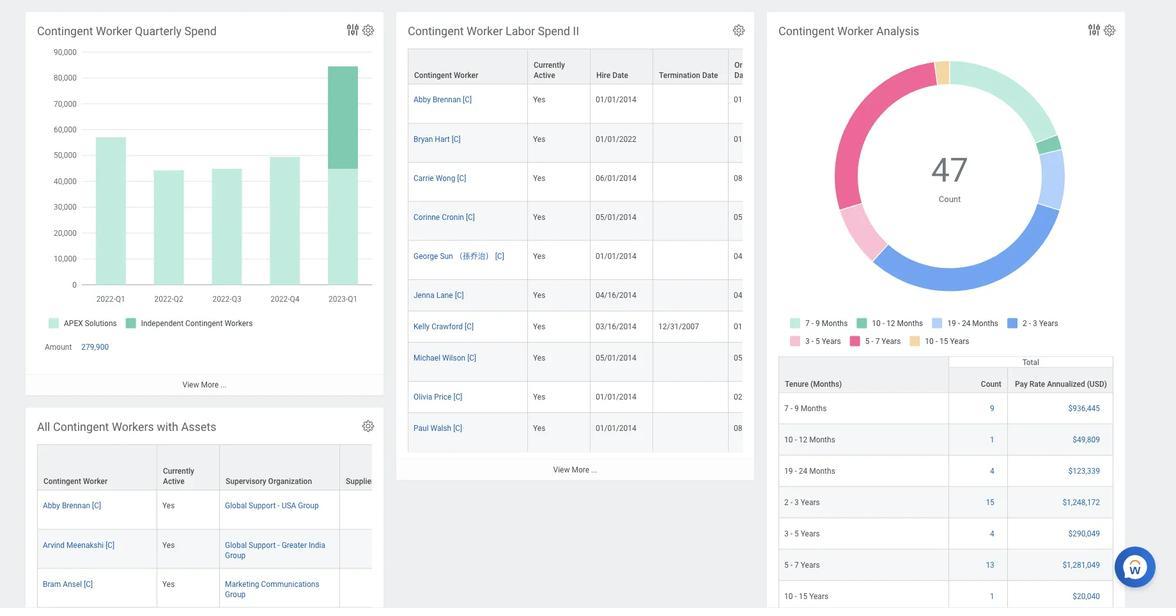 Task type: describe. For each thing, give the bounding box(es) containing it.
hire inside original hire date
[[763, 61, 778, 69]]

0 vertical spatial 7
[[785, 404, 789, 413]]

yes for corinne cronin [c] link
[[533, 212, 546, 221]]

configure contingent worker analysis image
[[1103, 23, 1117, 37]]

quarterly
[[135, 24, 182, 38]]

[c] for corinne cronin [c] link
[[466, 212, 475, 221]]

(months)
[[811, 380, 843, 389]]

row containing carrie wong [c]
[[408, 162, 1087, 202]]

marketing communications group
[[225, 579, 320, 599]]

9 inside button
[[991, 404, 995, 413]]

4 button for $123,339
[[991, 466, 997, 476]]

contingent worker column header for worker
[[408, 48, 528, 85]]

abby for contingent
[[414, 95, 431, 104]]

$49,809
[[1073, 435, 1101, 444]]

row containing bryan hart [c]
[[408, 123, 1087, 162]]

47 count
[[932, 151, 969, 204]]

$123,339
[[1069, 467, 1101, 476]]

pay rate annualized (usd)
[[1016, 380, 1108, 389]]

15 button
[[986, 497, 997, 508]]

all
[[37, 420, 50, 434]]

date for termination date
[[703, 71, 719, 80]]

contingent worker quarterly spend element
[[26, 12, 384, 395]]

view more ... link for contingent worker labor spend ii
[[397, 459, 755, 480]]

contingent worker button for worker
[[409, 49, 528, 84]]

bram ansel [c] link
[[43, 577, 93, 588]]

count inside count popup button
[[982, 380, 1002, 389]]

01/01/2014 for 02/21/2011
[[596, 392, 637, 401]]

row containing 5 - 7 years
[[779, 550, 1114, 581]]

cronin
[[442, 212, 464, 221]]

10 for 10 - 15 years
[[785, 592, 793, 601]]

[c] for bram ansel [c] link
[[84, 579, 93, 588]]

configure contingent worker labor spend ii image
[[732, 23, 746, 37]]

- for 10 - 15 years
[[795, 592, 797, 601]]

5 - 7 years element
[[785, 558, 820, 570]]

row containing george sun （孫乔治） [c]
[[408, 241, 1087, 280]]

supervisory organization
[[226, 477, 312, 486]]

02/21/2011
[[734, 392, 775, 401]]

cell for jenna lane [c]
[[654, 280, 729, 311]]

configure all contingent workers with assets image
[[361, 419, 375, 433]]

george sun （孫乔治） [c] link
[[414, 249, 505, 260]]

- for 5 - 7 years
[[791, 561, 793, 570]]

47
[[932, 151, 969, 190]]

arvind meenakshi [c]
[[43, 540, 115, 549]]

$123,339 button
[[1069, 466, 1103, 476]]

worker down all contingent workers with assets
[[83, 477, 108, 486]]

01/01/2014 for 01/04/2010
[[596, 95, 637, 104]]

- inside global support - greater india group
[[278, 540, 280, 549]]

4 for $290,049
[[991, 529, 995, 538]]

19 - 24 months
[[785, 467, 836, 476]]

0 vertical spatial group
[[298, 501, 319, 510]]

spend for quarterly
[[185, 24, 217, 38]]

corinne
[[414, 212, 440, 221]]

organization
[[268, 477, 312, 486]]

group inside global support - greater india group
[[225, 551, 246, 560]]

1 horizontal spatial 5
[[795, 529, 799, 538]]

abby brennan [c] link for contingent
[[414, 92, 472, 104]]

- for 19 - 24 months
[[795, 467, 797, 476]]

global support - greater india group
[[225, 540, 326, 560]]

12/31/2007
[[659, 322, 700, 331]]

row containing 10 - 12 months
[[779, 424, 1114, 456]]

15 inside 10 - 15 years element
[[799, 592, 808, 601]]

carrie wong [c] link
[[414, 171, 467, 182]]

19
[[785, 467, 793, 476]]

pay rate annualized (usd) button
[[1009, 368, 1114, 392]]

worker for analysis
[[838, 24, 874, 38]]

more for contingent worker labor spend ii
[[572, 465, 590, 474]]

3 - 5 years
[[785, 529, 820, 538]]

279,900 button
[[81, 342, 111, 352]]

- for 10 - 12 months
[[795, 435, 797, 444]]

contingent worker analysis
[[779, 24, 920, 38]]

$936,445
[[1069, 404, 1101, 413]]

4 for $123,339
[[991, 467, 995, 476]]

47 button
[[932, 148, 971, 193]]

contingent worker for worker
[[414, 71, 479, 80]]

row containing 2 - 3 years
[[779, 487, 1114, 518]]

yes for olivia price [c] link
[[533, 392, 546, 401]]

0 horizontal spatial 3
[[785, 529, 789, 538]]

pay
[[1016, 380, 1028, 389]]

view more ... link for contingent worker quarterly spend
[[26, 374, 384, 395]]

06/01/2014
[[596, 173, 637, 182]]

cell for paul walsh [c]
[[654, 413, 729, 452]]

4 button for $290,049
[[991, 529, 997, 539]]

paul walsh [c] link
[[414, 421, 463, 433]]

contingent worker button for contingent
[[38, 445, 157, 490]]

global support - greater india group link
[[225, 538, 326, 560]]

bryan hart [c]
[[414, 134, 461, 143]]

termination date button
[[654, 49, 728, 84]]

9 button
[[991, 403, 997, 414]]

india
[[309, 540, 326, 549]]

10 for 10 - 12 months
[[785, 435, 793, 444]]

paul
[[414, 424, 429, 433]]

row containing jenna lane [c]
[[408, 280, 1087, 311]]

yes for carrie wong [c] link
[[533, 173, 546, 182]]

supervisory
[[226, 477, 266, 486]]

bryan
[[414, 134, 433, 143]]

row containing total
[[779, 357, 1114, 393]]

currently for spend
[[534, 61, 565, 69]]

12
[[799, 435, 808, 444]]

[c] for paul walsh [c] link
[[454, 424, 463, 433]]

marketing communications group link
[[225, 577, 320, 599]]

- left "usa" at the bottom left of page
[[278, 501, 280, 510]]

$936,445 button
[[1069, 403, 1103, 414]]

global for global support - greater india group
[[225, 540, 247, 549]]

24
[[799, 467, 808, 476]]

hart
[[435, 134, 450, 143]]

bram
[[43, 579, 61, 588]]

cell for olivia price [c]
[[654, 382, 729, 413]]

yes for arvind meenakshi [c] link
[[162, 540, 175, 549]]

05/01/2013 for michael wilson [c]
[[734, 353, 775, 362]]

row containing paul walsh [c]
[[408, 413, 1087, 452]]

04/25/2011
[[734, 291, 775, 300]]

row containing arvind meenakshi [c]
[[37, 529, 888, 569]]

contingent worker quarterly spend
[[37, 24, 217, 38]]

meenakshi
[[67, 540, 104, 549]]

[c] for carrie wong [c] link
[[458, 173, 467, 182]]

years for 10 - 15 years
[[810, 592, 829, 601]]

more for contingent worker quarterly spend
[[201, 380, 219, 389]]

carrie
[[414, 173, 434, 182]]

contingent worker column header for contingent
[[37, 444, 157, 491]]

5 inside 'element'
[[785, 561, 789, 570]]

carrie wong [c]
[[414, 173, 467, 182]]

total button
[[950, 357, 1114, 368]]

olivia price [c] link
[[414, 390, 463, 401]]

view for quarterly
[[183, 380, 199, 389]]

arvind
[[43, 540, 65, 549]]

supervisory organization column header
[[220, 444, 340, 491]]

3 - 5 years element
[[785, 527, 820, 538]]

05/01/2013 for corinne cronin [c]
[[734, 212, 775, 221]]

1 button for $20,040
[[991, 591, 997, 602]]

yes for michael wilson [c] link
[[533, 353, 546, 362]]

years for 5 - 7 years
[[801, 561, 820, 570]]

cell for corinne cronin [c]
[[654, 202, 729, 241]]

... for contingent worker quarterly spend
[[221, 380, 227, 389]]

support for greater
[[249, 540, 276, 549]]

13
[[986, 561, 995, 570]]

active for spend
[[534, 71, 556, 80]]

yes for bram ansel [c] link
[[162, 579, 175, 588]]

contingent worker labor spend ii
[[408, 24, 580, 38]]

（孫乔治）
[[455, 252, 494, 260]]

crawford
[[432, 322, 463, 331]]

date inside original hire date
[[735, 71, 751, 80]]

sun
[[440, 252, 453, 260]]

abby brennan [c] link for all
[[43, 499, 101, 510]]

global support - usa group link
[[225, 499, 319, 510]]

19 - 24 months element
[[785, 464, 836, 476]]

cell for george sun （孫乔治） [c]
[[654, 241, 729, 280]]

all contingent workers with assets
[[37, 420, 216, 434]]

corinne cronin [c] link
[[414, 210, 475, 221]]

$20,040 button
[[1073, 591, 1103, 602]]

yes for abby brennan [c] link related to all
[[162, 501, 175, 510]]

$49,809 button
[[1073, 435, 1103, 445]]

01/01/2000
[[734, 322, 775, 331]]

with
[[157, 420, 178, 434]]

04/16/2014
[[596, 291, 637, 300]]

configure and view chart data image for contingent worker quarterly spend
[[345, 22, 361, 37]]

ansel
[[63, 579, 82, 588]]

hire inside popup button
[[597, 71, 611, 80]]

yes for george sun （孫乔治） [c] link
[[533, 252, 546, 260]]

bram ansel [c]
[[43, 579, 93, 588]]

hire date column header
[[591, 48, 654, 85]]

- for 3 - 5 years
[[791, 529, 793, 538]]



Task type: vqa. For each thing, say whether or not it's contained in the screenshot.
No
no



Task type: locate. For each thing, give the bounding box(es) containing it.
date
[[613, 71, 629, 80], [703, 71, 719, 80], [735, 71, 751, 80]]

10 left "12"
[[785, 435, 793, 444]]

spend left ii
[[538, 24, 570, 38]]

04/18/2011
[[734, 252, 775, 260]]

1 vertical spatial count
[[982, 380, 1002, 389]]

termination
[[659, 71, 701, 80]]

currently active button
[[528, 49, 590, 84], [157, 445, 219, 490]]

count button
[[950, 368, 1008, 392]]

2 horizontal spatial date
[[735, 71, 751, 80]]

[c] for michael wilson [c] link
[[468, 353, 477, 362]]

1 for $20,040
[[991, 592, 995, 601]]

date inside column header
[[703, 71, 719, 80]]

7 down tenure
[[785, 404, 789, 413]]

3 date from the left
[[735, 71, 751, 80]]

0 vertical spatial months
[[801, 404, 827, 413]]

currently active button for with
[[157, 445, 219, 490]]

0 horizontal spatial abby brennan [c] link
[[43, 499, 101, 510]]

2 1 button from the top
[[991, 591, 997, 602]]

brennan up bryan hart [c] link
[[433, 95, 461, 104]]

yes
[[533, 95, 546, 104], [533, 134, 546, 143], [533, 173, 546, 182], [533, 212, 546, 221], [533, 252, 546, 260], [533, 291, 546, 300], [533, 322, 546, 331], [533, 353, 546, 362], [533, 392, 546, 401], [533, 424, 546, 433], [162, 501, 175, 510], [162, 540, 175, 549], [162, 579, 175, 588]]

more inside contingent worker quarterly spend element
[[201, 380, 219, 389]]

row containing 7 - 9 months
[[779, 393, 1114, 424]]

- up 5 - 7 years 'element'
[[791, 529, 793, 538]]

0 vertical spatial currently active column header
[[528, 48, 591, 85]]

contingent worker button down contingent worker labor spend ii
[[409, 49, 528, 84]]

1 vertical spatial 5
[[785, 561, 789, 570]]

currently active column header for spend
[[528, 48, 591, 85]]

1 global from the top
[[225, 501, 247, 510]]

group inside marketing communications group
[[225, 590, 246, 599]]

contingent worker
[[414, 71, 479, 80], [43, 477, 108, 486]]

more inside contingent worker labor spend ii element
[[572, 465, 590, 474]]

1 vertical spatial currently active column header
[[157, 444, 220, 491]]

15 down 5 - 7 years
[[799, 592, 808, 601]]

original hire date
[[735, 61, 778, 80]]

1 horizontal spatial active
[[534, 71, 556, 80]]

abby up arvind
[[43, 501, 60, 510]]

2 05/01/2013 from the top
[[734, 353, 775, 362]]

row containing kelly crawford [c]
[[408, 311, 1087, 342]]

worker down contingent worker labor spend ii
[[454, 71, 479, 80]]

abby brennan [c] for all
[[43, 501, 101, 510]]

marketing
[[225, 579, 259, 588]]

george sun （孫乔治） [c]
[[414, 252, 505, 260]]

0 vertical spatial abby brennan [c] link
[[414, 92, 472, 104]]

15
[[986, 498, 995, 507], [799, 592, 808, 601]]

$1,281,049 button
[[1063, 560, 1103, 570]]

- down 3 - 5 years
[[791, 561, 793, 570]]

[c] for bryan hart [c] link
[[452, 134, 461, 143]]

1 horizontal spatial view more ... link
[[397, 459, 755, 480]]

currently inside contingent worker labor spend ii element
[[534, 61, 565, 69]]

worker left the labor
[[467, 24, 503, 38]]

- right 2
[[791, 498, 793, 507]]

support
[[249, 501, 276, 510], [249, 540, 276, 549]]

[c] for jenna lane [c] link at the left of the page
[[455, 291, 464, 300]]

contingent worker labor spend ii element
[[397, 12, 1087, 480]]

contingent worker column header
[[408, 48, 528, 85], [37, 444, 157, 491]]

currently active inside 'all contingent workers with assets' element
[[163, 467, 194, 486]]

$1,281,049
[[1063, 561, 1101, 570]]

row containing corinne cronin [c]
[[408, 202, 1087, 241]]

1 4 from the top
[[991, 467, 995, 476]]

configure and view chart data image inside contingent worker quarterly spend element
[[345, 22, 361, 37]]

08/02/2010
[[734, 424, 775, 433]]

contingent worker column header down contingent worker labor spend ii
[[408, 48, 528, 85]]

contingent worker for contingent
[[43, 477, 108, 486]]

1 horizontal spatial date
[[703, 71, 719, 80]]

configure and view chart data image
[[345, 22, 361, 37], [1087, 22, 1103, 37]]

abby brennan [c] up bryan hart [c] link
[[414, 95, 472, 104]]

rate
[[1030, 380, 1046, 389]]

0 horizontal spatial 5
[[785, 561, 789, 570]]

0 vertical spatial global
[[225, 501, 247, 510]]

brennan for contingent
[[62, 501, 90, 510]]

usa
[[282, 501, 296, 510]]

1 horizontal spatial currently
[[534, 61, 565, 69]]

currently
[[534, 61, 565, 69], [163, 467, 194, 476]]

1 05/01/2013 from the top
[[734, 212, 775, 221]]

row containing 3 - 5 years
[[779, 518, 1114, 550]]

months inside 'element'
[[810, 467, 836, 476]]

1 4 button from the top
[[991, 466, 997, 476]]

13 button
[[986, 560, 997, 570]]

1 vertical spatial 1 button
[[991, 591, 997, 602]]

9 down tenure
[[795, 404, 799, 413]]

brennan
[[433, 95, 461, 104], [62, 501, 90, 510]]

configure and view chart data image for contingent worker analysis
[[1087, 22, 1103, 37]]

- left "12"
[[795, 435, 797, 444]]

communications
[[261, 579, 320, 588]]

7 - 9 months
[[785, 404, 827, 413]]

group up the marketing
[[225, 551, 246, 560]]

1 horizontal spatial view
[[554, 465, 570, 474]]

1 10 from the top
[[785, 435, 793, 444]]

support down 'supervisory organization'
[[249, 501, 276, 510]]

active down the labor
[[534, 71, 556, 80]]

05/01/2013 down 01/01/2000
[[734, 353, 775, 362]]

jenna lane [c] link
[[414, 288, 464, 300]]

4 01/01/2014 from the top
[[596, 424, 637, 433]]

termination date
[[659, 71, 719, 80]]

contingent worker up arvind meenakshi [c] link
[[43, 477, 108, 486]]

1 01/01/2022 from the left
[[596, 134, 637, 143]]

- down tenure
[[791, 404, 793, 413]]

currently inside 'all contingent workers with assets' element
[[163, 467, 194, 476]]

abby brennan [c] inside 'all contingent workers with assets' element
[[43, 501, 101, 510]]

support left greater
[[249, 540, 276, 549]]

2 - 3 years element
[[785, 495, 820, 507]]

2 4 from the top
[[991, 529, 995, 538]]

1 vertical spatial hire
[[597, 71, 611, 80]]

01/01/2022 up 08/15/2011
[[734, 134, 775, 143]]

2 1 from the top
[[991, 592, 995, 601]]

1 horizontal spatial currently active button
[[528, 49, 590, 84]]

0 vertical spatial abby brennan [c]
[[414, 95, 472, 104]]

analysis
[[877, 24, 920, 38]]

0 horizontal spatial 15
[[799, 592, 808, 601]]

currently active button down assets
[[157, 445, 219, 490]]

1 horizontal spatial view more ...
[[554, 465, 598, 474]]

view inside contingent worker labor spend ii element
[[554, 465, 570, 474]]

yes for bryan hart [c] link
[[533, 134, 546, 143]]

2
[[785, 498, 789, 507]]

1 horizontal spatial 3
[[795, 498, 799, 507]]

contingent worker column header down all contingent workers with assets
[[37, 444, 157, 491]]

10 - 15 years element
[[785, 589, 829, 601]]

2 spend from the left
[[538, 24, 570, 38]]

2 global from the top
[[225, 540, 247, 549]]

abby up bryan at the left
[[414, 95, 431, 104]]

2 01/01/2022 from the left
[[734, 134, 775, 143]]

walsh
[[431, 424, 452, 433]]

4 button
[[991, 466, 997, 476], [991, 529, 997, 539]]

01/01/2014 for 08/02/2010
[[596, 424, 637, 433]]

7
[[785, 404, 789, 413], [795, 561, 799, 570]]

10
[[785, 435, 793, 444], [785, 592, 793, 601]]

currently active
[[534, 61, 565, 80], [163, 467, 194, 486]]

lane
[[437, 291, 453, 300]]

$290,049
[[1069, 529, 1101, 538]]

4 button up 13 button
[[991, 529, 997, 539]]

months right 24 on the bottom
[[810, 467, 836, 476]]

0 horizontal spatial spend
[[185, 24, 217, 38]]

05/01/2014 down 06/01/2014
[[596, 212, 637, 221]]

price
[[434, 392, 452, 401]]

brennan inside 'all contingent workers with assets' element
[[62, 501, 90, 510]]

0 vertical spatial 5
[[795, 529, 799, 538]]

1 support from the top
[[249, 501, 276, 510]]

0 horizontal spatial view more ...
[[183, 380, 227, 389]]

abby
[[414, 95, 431, 104], [43, 501, 60, 510]]

01/01/2014 for 04/18/2011
[[596, 252, 637, 260]]

global down supervisory
[[225, 501, 247, 510]]

count
[[939, 194, 961, 204], [982, 380, 1002, 389]]

all contingent workers with assets element
[[26, 408, 888, 608]]

$1,248,172 button
[[1063, 497, 1103, 508]]

spend inside contingent worker quarterly spend element
[[185, 24, 217, 38]]

... inside contingent worker quarterly spend element
[[221, 380, 227, 389]]

2 05/01/2014 from the top
[[596, 353, 637, 362]]

- right 19
[[795, 467, 797, 476]]

currently active column header down ii
[[528, 48, 591, 85]]

0 vertical spatial 05/01/2014
[[596, 212, 637, 221]]

1 horizontal spatial hire
[[763, 61, 778, 69]]

1 horizontal spatial abby brennan [c]
[[414, 95, 472, 104]]

1 vertical spatial more
[[572, 465, 590, 474]]

1 horizontal spatial 15
[[986, 498, 995, 507]]

10 down 5 - 7 years
[[785, 592, 793, 601]]

months
[[801, 404, 827, 413], [810, 435, 836, 444], [810, 467, 836, 476]]

0 vertical spatial 1
[[991, 435, 995, 444]]

yes for contingent abby brennan [c] link
[[533, 95, 546, 104]]

1 9 from the left
[[795, 404, 799, 413]]

3 inside 'element'
[[795, 498, 799, 507]]

currently active for spend
[[534, 61, 565, 80]]

annualized
[[1048, 380, 1086, 389]]

contingent worker button down all contingent workers with assets
[[38, 445, 157, 490]]

1 horizontal spatial spend
[[538, 24, 570, 38]]

olivia price [c]
[[414, 392, 463, 401]]

[c] for arvind meenakshi [c] link
[[106, 540, 115, 549]]

1 vertical spatial ...
[[592, 465, 598, 474]]

jenna lane [c]
[[414, 291, 464, 300]]

active for with
[[163, 477, 185, 486]]

0 horizontal spatial date
[[613, 71, 629, 80]]

months right "12"
[[810, 435, 836, 444]]

15 inside 15 button
[[986, 498, 995, 507]]

1 vertical spatial contingent worker column header
[[37, 444, 157, 491]]

15 up 13
[[986, 498, 995, 507]]

0 vertical spatial view
[[183, 380, 199, 389]]

spend inside contingent worker labor spend ii element
[[538, 24, 570, 38]]

1 05/01/2014 from the top
[[596, 212, 637, 221]]

[c] for abby brennan [c] link related to all
[[92, 501, 101, 510]]

currently active down the labor
[[534, 61, 565, 80]]

currently down with
[[163, 467, 194, 476]]

4 button up 15 button
[[991, 466, 997, 476]]

1 vertical spatial 1
[[991, 592, 995, 601]]

[c] for olivia price [c] link
[[454, 392, 463, 401]]

2 10 from the top
[[785, 592, 793, 601]]

cell for bryan hart [c]
[[654, 123, 729, 162]]

row containing 10 - 15 years
[[779, 581, 1114, 608]]

0 vertical spatial count
[[939, 194, 961, 204]]

1 01/01/2014 from the top
[[596, 95, 637, 104]]

7 up 10 - 15 years element
[[795, 561, 799, 570]]

brennan for worker
[[433, 95, 461, 104]]

01/01/2014
[[596, 95, 637, 104], [596, 252, 637, 260], [596, 392, 637, 401], [596, 424, 637, 433]]

abby for all
[[43, 501, 60, 510]]

$1,248,172
[[1063, 498, 1101, 507]]

0 horizontal spatial currently active column header
[[157, 444, 220, 491]]

5 - 7 years
[[785, 561, 820, 570]]

1 horizontal spatial 9
[[991, 404, 995, 413]]

brennan inside contingent worker labor spend ii element
[[433, 95, 461, 104]]

9 down count popup button
[[991, 404, 995, 413]]

01/01/2022 up 06/01/2014
[[596, 134, 637, 143]]

date inside popup button
[[613, 71, 629, 80]]

row containing olivia price [c]
[[408, 382, 1087, 413]]

4 up 15 button
[[991, 467, 995, 476]]

view for labor
[[554, 465, 570, 474]]

279,900
[[81, 343, 109, 352]]

1 vertical spatial global
[[225, 540, 247, 549]]

0 vertical spatial currently active
[[534, 61, 565, 80]]

5 up 5 - 7 years 'element'
[[795, 529, 799, 538]]

configure and view chart data image left 'configure contingent worker analysis' icon
[[1087, 22, 1103, 37]]

currently active inside contingent worker labor spend ii element
[[534, 61, 565, 80]]

2 - 3 years
[[785, 498, 820, 507]]

1 vertical spatial contingent worker button
[[38, 445, 157, 490]]

4 down 15 button
[[991, 529, 995, 538]]

05/01/2013 down 08/15/2011
[[734, 212, 775, 221]]

kelly crawford [c] link
[[414, 319, 474, 331]]

abby inside 'all contingent workers with assets' element
[[43, 501, 60, 510]]

currently active down with
[[163, 467, 194, 486]]

months for 19 - 24 months
[[810, 467, 836, 476]]

1 horizontal spatial abby brennan [c] link
[[414, 92, 472, 104]]

date down original
[[735, 71, 751, 80]]

0 horizontal spatial view more ... link
[[26, 374, 384, 395]]

active inside contingent worker labor spend ii element
[[534, 71, 556, 80]]

...
[[221, 380, 227, 389], [592, 465, 598, 474]]

support for usa
[[249, 501, 276, 510]]

count down 47 "button"
[[939, 194, 961, 204]]

1 vertical spatial abby brennan [c]
[[43, 501, 101, 510]]

olivia
[[414, 392, 433, 401]]

1 button down 13 button
[[991, 591, 997, 602]]

0 vertical spatial support
[[249, 501, 276, 510]]

1 vertical spatial currently active button
[[157, 445, 219, 490]]

workers
[[112, 420, 154, 434]]

view more ... for contingent worker labor spend ii
[[554, 465, 598, 474]]

years for 2 - 3 years
[[801, 498, 820, 507]]

1 date from the left
[[613, 71, 629, 80]]

abby inside contingent worker labor spend ii element
[[414, 95, 431, 104]]

- for 2 - 3 years
[[791, 498, 793, 507]]

arvind meenakshi [c] link
[[43, 538, 115, 549]]

1 vertical spatial view more ...
[[554, 465, 598, 474]]

1 1 from the top
[[991, 435, 995, 444]]

currently active button for spend
[[528, 49, 590, 84]]

count inside "47 count"
[[939, 194, 961, 204]]

currently active column header down assets
[[157, 444, 220, 491]]

hire date button
[[591, 49, 653, 84]]

0 vertical spatial view more ... link
[[26, 374, 384, 395]]

1 configure and view chart data image from the left
[[345, 22, 361, 37]]

0 horizontal spatial abby brennan [c]
[[43, 501, 101, 510]]

1 vertical spatial view
[[554, 465, 570, 474]]

1 down 9 button
[[991, 435, 995, 444]]

0 vertical spatial more
[[201, 380, 219, 389]]

1 1 button from the top
[[991, 435, 997, 445]]

months for 7 - 9 months
[[801, 404, 827, 413]]

currently active column header for with
[[157, 444, 220, 491]]

0 horizontal spatial contingent worker column header
[[37, 444, 157, 491]]

supplier button
[[340, 445, 447, 490]]

2 9 from the left
[[991, 404, 995, 413]]

global for global support - usa group
[[225, 501, 247, 510]]

1 horizontal spatial contingent worker column header
[[408, 48, 528, 85]]

abby brennan [c] inside contingent worker labor spend ii element
[[414, 95, 472, 104]]

1 button for $49,809
[[991, 435, 997, 445]]

0 vertical spatial 05/01/2013
[[734, 212, 775, 221]]

worker left the quarterly
[[96, 24, 132, 38]]

1 vertical spatial active
[[163, 477, 185, 486]]

0 vertical spatial contingent worker column header
[[408, 48, 528, 85]]

0 horizontal spatial view
[[183, 380, 199, 389]]

3
[[795, 498, 799, 507], [785, 529, 789, 538]]

0 vertical spatial 10
[[785, 435, 793, 444]]

0 vertical spatial 1 button
[[991, 435, 997, 445]]

bryan hart [c] link
[[414, 132, 461, 143]]

worker
[[96, 24, 132, 38], [467, 24, 503, 38], [838, 24, 874, 38], [454, 71, 479, 80], [83, 477, 108, 486]]

0 horizontal spatial contingent worker button
[[38, 445, 157, 490]]

row containing bram ansel [c]
[[37, 569, 888, 608]]

0 vertical spatial 4 button
[[991, 466, 997, 476]]

assets
[[181, 420, 216, 434]]

view more ... inside contingent worker quarterly spend element
[[183, 380, 227, 389]]

currently down the labor
[[534, 61, 565, 69]]

[c] for kelly crawford [c] link
[[465, 322, 474, 331]]

greater
[[282, 540, 307, 549]]

yes for kelly crawford [c] link
[[533, 322, 546, 331]]

global up the marketing
[[225, 540, 247, 549]]

support inside global support - greater india group
[[249, 540, 276, 549]]

1 vertical spatial currently active
[[163, 467, 194, 486]]

years right 2
[[801, 498, 820, 507]]

0 horizontal spatial abby
[[43, 501, 60, 510]]

date for hire date
[[613, 71, 629, 80]]

0 horizontal spatial brennan
[[62, 501, 90, 510]]

worker left analysis at the right top
[[838, 24, 874, 38]]

years down 5 - 7 years
[[810, 592, 829, 601]]

2 01/01/2014 from the top
[[596, 252, 637, 260]]

row
[[408, 48, 1087, 85], [408, 84, 1087, 123], [408, 123, 1087, 162], [408, 162, 1087, 202], [408, 202, 1087, 241], [408, 241, 1087, 280], [408, 280, 1087, 311], [408, 311, 1087, 342], [408, 342, 1087, 382], [779, 357, 1114, 393], [779, 368, 1114, 393], [408, 382, 1087, 413], [779, 393, 1114, 424], [408, 413, 1087, 452], [779, 424, 1114, 456], [37, 444, 888, 491], [779, 456, 1114, 487], [779, 487, 1114, 518], [37, 490, 888, 529], [779, 518, 1114, 550], [37, 529, 888, 569], [779, 550, 1114, 581], [37, 569, 888, 608], [779, 581, 1114, 608], [37, 608, 888, 608]]

worker for labor
[[467, 24, 503, 38]]

termination date column header
[[654, 48, 729, 85]]

$290,049 button
[[1069, 529, 1103, 539]]

5 down 3 - 5 years
[[785, 561, 789, 570]]

1 horizontal spatial configure and view chart data image
[[1087, 22, 1103, 37]]

row containing 19 - 24 months
[[779, 456, 1114, 487]]

... inside contingent worker labor spend ii element
[[592, 465, 598, 474]]

1 vertical spatial 10
[[785, 592, 793, 601]]

- down 5 - 7 years
[[795, 592, 797, 601]]

currently active column header
[[528, 48, 591, 85], [157, 444, 220, 491]]

- left greater
[[278, 540, 280, 549]]

7 - 9 months element
[[785, 401, 827, 413]]

05/01/2014 for michael wilson [c]
[[596, 353, 637, 362]]

count up 9 button
[[982, 380, 1002, 389]]

view inside contingent worker quarterly spend element
[[183, 380, 199, 389]]

1 horizontal spatial more
[[572, 465, 590, 474]]

yes for jenna lane [c] link at the left of the page
[[533, 291, 546, 300]]

kelly crawford [c]
[[414, 322, 474, 331]]

1 down 13 button
[[991, 592, 995, 601]]

cell for carrie wong [c]
[[654, 162, 729, 202]]

05/01/2014 down 03/16/2014
[[596, 353, 637, 362]]

1 vertical spatial 3
[[785, 529, 789, 538]]

spend for labor
[[538, 24, 570, 38]]

0 vertical spatial contingent worker
[[414, 71, 479, 80]]

0 vertical spatial currently active button
[[528, 49, 590, 84]]

0 horizontal spatial contingent worker
[[43, 477, 108, 486]]

0 vertical spatial contingent worker button
[[409, 49, 528, 84]]

corinne cronin [c]
[[414, 212, 475, 221]]

0 horizontal spatial currently active
[[163, 467, 194, 486]]

10 - 12 months
[[785, 435, 836, 444]]

1 horizontal spatial currently active column header
[[528, 48, 591, 85]]

01/04/2010
[[734, 95, 775, 104]]

jenna
[[414, 291, 435, 300]]

group down the marketing
[[225, 590, 246, 599]]

2 date from the left
[[703, 71, 719, 80]]

2 vertical spatial group
[[225, 590, 246, 599]]

0 vertical spatial 15
[[986, 498, 995, 507]]

1 vertical spatial 7
[[795, 561, 799, 570]]

2 support from the top
[[249, 540, 276, 549]]

2 vertical spatial months
[[810, 467, 836, 476]]

cell for abby brennan [c]
[[654, 84, 729, 123]]

0 vertical spatial active
[[534, 71, 556, 80]]

1 for $49,809
[[991, 435, 995, 444]]

0 horizontal spatial 7
[[785, 404, 789, 413]]

1 horizontal spatial count
[[982, 380, 1002, 389]]

0 horizontal spatial ...
[[221, 380, 227, 389]]

2 configure and view chart data image from the left
[[1087, 22, 1103, 37]]

row containing michael wilson [c]
[[408, 342, 1087, 382]]

support inside global support - usa group link
[[249, 501, 276, 510]]

cell for michael wilson [c]
[[654, 342, 729, 382]]

1 spend from the left
[[185, 24, 217, 38]]

... for contingent worker labor spend ii
[[592, 465, 598, 474]]

abby brennan [c] up arvind meenakshi [c] link
[[43, 501, 101, 510]]

1 horizontal spatial contingent worker button
[[409, 49, 528, 84]]

view more ... inside contingent worker labor spend ii element
[[554, 465, 598, 474]]

1 vertical spatial 4
[[991, 529, 995, 538]]

group right "usa" at the bottom left of page
[[298, 501, 319, 510]]

yes for paul walsh [c] link
[[533, 424, 546, 433]]

configure contingent worker quarterly spend image
[[361, 23, 375, 37]]

abby brennan [c] link up arvind meenakshi [c] link
[[43, 499, 101, 510]]

worker for quarterly
[[96, 24, 132, 38]]

original
[[735, 61, 762, 69]]

3 down 2
[[785, 529, 789, 538]]

months for 10 - 12 months
[[810, 435, 836, 444]]

date right termination
[[703, 71, 719, 80]]

active down with
[[163, 477, 185, 486]]

years up 5 - 7 years 'element'
[[801, 529, 820, 538]]

row containing count
[[779, 368, 1114, 393]]

0 horizontal spatial hire
[[597, 71, 611, 80]]

years for 3 - 5 years
[[801, 529, 820, 538]]

2 4 button from the top
[[991, 529, 997, 539]]

abby brennan [c] link up bryan hart [c] link
[[414, 92, 472, 104]]

view more ... link
[[26, 374, 384, 395], [397, 459, 755, 480]]

0 vertical spatial brennan
[[433, 95, 461, 104]]

1 vertical spatial 05/01/2014
[[596, 353, 637, 362]]

global inside global support - greater india group
[[225, 540, 247, 549]]

spend right the quarterly
[[185, 24, 217, 38]]

1 vertical spatial brennan
[[62, 501, 90, 510]]

group
[[298, 501, 319, 510], [225, 551, 246, 560], [225, 590, 246, 599]]

contingent worker analysis element
[[767, 12, 1126, 608]]

original hire date button
[[729, 49, 791, 84]]

configure and view chart data image left configure contingent worker quarterly spend image
[[345, 22, 361, 37]]

0 vertical spatial ...
[[221, 380, 227, 389]]

months down tenure (months)
[[801, 404, 827, 413]]

date left termination
[[613, 71, 629, 80]]

1 vertical spatial abby brennan [c] link
[[43, 499, 101, 510]]

05/01/2014 for corinne cronin [c]
[[596, 212, 637, 221]]

1 horizontal spatial currently active
[[534, 61, 565, 80]]

currently active for with
[[163, 467, 194, 486]]

0 horizontal spatial currently
[[163, 467, 194, 476]]

tenure (months)
[[785, 380, 843, 389]]

currently for with
[[163, 467, 194, 476]]

1 button down 9 button
[[991, 435, 997, 445]]

3 right 2
[[795, 498, 799, 507]]

7 inside 'element'
[[795, 561, 799, 570]]

0 horizontal spatial 01/01/2022
[[596, 134, 637, 143]]

brennan up arvind meenakshi [c] link
[[62, 501, 90, 510]]

1 horizontal spatial brennan
[[433, 95, 461, 104]]

active inside 'all contingent workers with assets' element
[[163, 477, 185, 486]]

1 horizontal spatial contingent worker
[[414, 71, 479, 80]]

contingent worker up bryan hart [c] link
[[414, 71, 479, 80]]

currently active button down ii
[[528, 49, 590, 84]]

1 horizontal spatial ...
[[592, 465, 598, 474]]

abby brennan [c] for contingent
[[414, 95, 472, 104]]

ii
[[573, 24, 580, 38]]

years up 10 - 15 years element
[[801, 561, 820, 570]]

$20,040
[[1073, 592, 1101, 601]]

- for 7 - 9 months
[[791, 404, 793, 413]]

wilson
[[443, 353, 466, 362]]

08/15/2011
[[734, 173, 775, 182]]

cell
[[654, 84, 729, 123], [654, 123, 729, 162], [654, 162, 729, 202], [654, 202, 729, 241], [654, 241, 729, 280], [654, 280, 729, 311], [654, 342, 729, 382], [654, 382, 729, 413], [654, 413, 729, 452], [37, 608, 157, 608], [157, 608, 220, 608], [220, 608, 340, 608], [340, 608, 448, 608]]

kelly
[[414, 322, 430, 331]]

10 - 12 months element
[[785, 433, 836, 444]]

[c] for contingent abby brennan [c] link
[[463, 95, 472, 104]]

3 01/01/2014 from the top
[[596, 392, 637, 401]]

view more ... for contingent worker quarterly spend
[[183, 380, 227, 389]]



